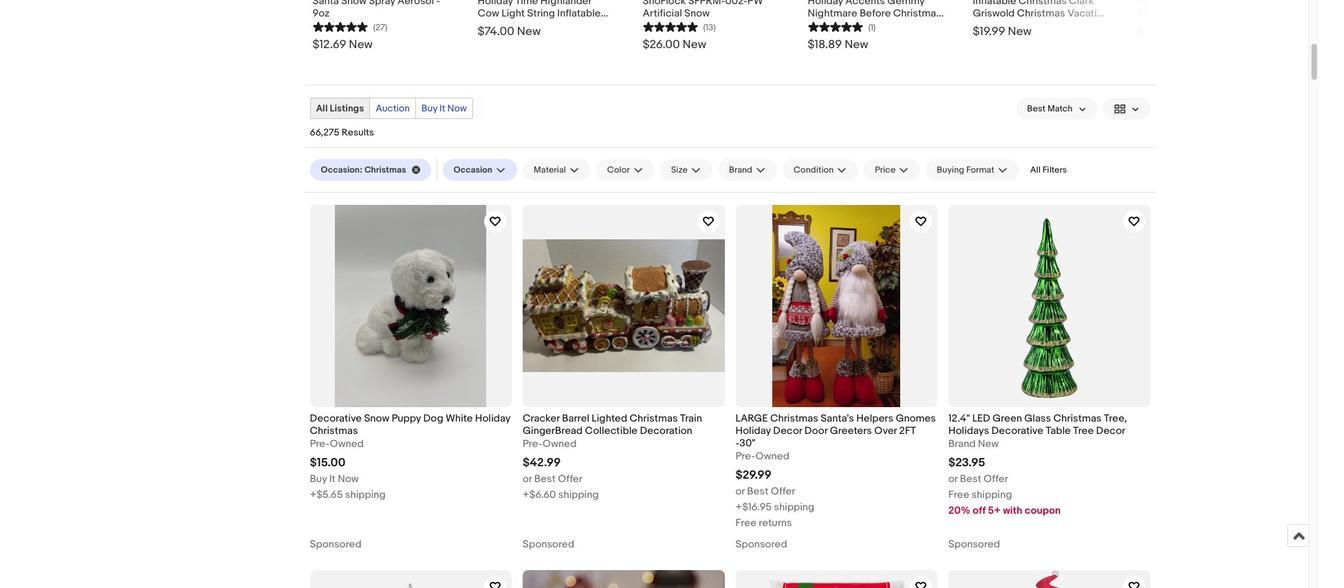 Task type: describe. For each thing, give the bounding box(es) containing it.
best inside dropdown button
[[1027, 103, 1046, 114]]

santa snow spray aerosol - 9oz link
[[313, 0, 450, 20]]

holiday for $15.00
[[475, 412, 510, 425]]

$12.69 new
[[313, 38, 373, 52]]

it inside 'decorative snow puppy dog white holiday christmas pre-owned $15.00 buy it now +$5.65 shipping'
[[329, 472, 336, 486]]

new for $18.89 new
[[845, 38, 869, 52]]

5+
[[988, 504, 1001, 517]]

clark
[[1069, 0, 1094, 8]]

coupon
[[1025, 504, 1061, 517]]

pre- inside 'decorative snow puppy dog white holiday christmas pre-owned $15.00 buy it now +$5.65 shipping'
[[310, 437, 330, 450]]

tails with heart 6010750 fao time to play resin christmas mouse figurine link
[[1138, 0, 1276, 32]]

over
[[874, 424, 897, 437]]

format
[[966, 164, 995, 175]]

decorative snow puppy dog white holiday christmas pre-owned $15.00 buy it now +$5.65 shipping
[[310, 412, 510, 501]]

large christmas santa's helpers gnomes holiday decor door greeters over 2ft -30" pre-owned $29.99 or best offer +$16.95 shipping free returns
[[736, 412, 936, 530]]

decorative snow puppy dog white holiday christmas link
[[310, 412, 512, 437]]

inflatable inside inflatable christmas clark griswold christmas vacation car buddy led gemmy
[[973, 0, 1016, 8]]

$18.89 new
[[808, 38, 869, 52]]

snoflock sfprm-002-pw artificial snow
[[643, 0, 763, 20]]

buy it now link
[[416, 98, 472, 118]]

snow for decorative snow puppy dog white holiday christmas pre-owned $15.00 buy it now +$5.65 shipping
[[364, 412, 389, 425]]

$19.99 new
[[973, 25, 1032, 39]]

4.8 out of 5 stars image for $26.00
[[643, 20, 698, 33]]

offer inside large christmas santa's helpers gnomes holiday decor door greeters over 2ft -30" pre-owned $29.99 or best offer +$16.95 shipping free returns
[[771, 485, 795, 498]]

new for $74.00 new
[[517, 25, 541, 39]]

car
[[973, 19, 990, 32]]

led inside inflatable christmas clark griswold christmas vacation car buddy led gemmy
[[1024, 19, 1042, 32]]

002-
[[725, 0, 748, 8]]

color
[[607, 164, 630, 175]]

inflatable christmas clark griswold christmas vacation car buddy led gemmy link
[[973, 0, 1111, 32]]

owned inside 'decorative snow puppy dog white holiday christmas pre-owned $15.00 buy it now +$5.65 shipping'
[[330, 437, 364, 450]]

lighted
[[592, 412, 627, 425]]

5 out of 5 stars image
[[808, 20, 863, 33]]

glass
[[1025, 412, 1051, 425]]

shipping inside cracker barrel lighted christmas train gingerbread collectible decoration pre-owned $42.99 or best offer +$6.60 shipping
[[558, 488, 599, 501]]

listings
[[330, 102, 364, 114]]

6010750
[[1213, 0, 1253, 8]]

greeters
[[830, 424, 872, 437]]

holiday inside holiday time highlander cow light string inflatable figurine - brown
[[478, 0, 513, 8]]

occasion
[[454, 164, 493, 175]]

heart
[[1185, 0, 1211, 8]]

size button
[[660, 159, 713, 181]]

12.4" led green glass christmas tree, holidays decorative table tree decor link
[[949, 412, 1150, 437]]

collectible
[[585, 424, 638, 437]]

new inside 12.4" led green glass christmas tree, holidays decorative table tree decor brand new $23.95 or best offer free shipping 20% off 5+ with coupon
[[978, 437, 999, 450]]

christmas inside cracker barrel lighted christmas train gingerbread collectible decoration pre-owned $42.99 or best offer +$6.60 shipping
[[630, 412, 678, 425]]

sponsored for offer
[[523, 538, 575, 551]]

decoration
[[640, 424, 693, 437]]

gingerbread
[[523, 424, 583, 437]]

led inside 12.4" led green glass christmas tree, holidays decorative table tree decor brand new $23.95 or best offer free shipping 20% off 5+ with coupon
[[972, 412, 990, 425]]

cracker barrel lighted christmas train gingerbread collectible decoration pre-owned $42.99 or best offer +$6.60 shipping
[[523, 412, 702, 501]]

$15.00
[[310, 456, 346, 470]]

30"
[[740, 437, 756, 450]]

table
[[1046, 424, 1071, 437]]

highlander
[[541, 0, 592, 8]]

- inside holiday time highlander cow light string inflatable figurine - brown
[[518, 19, 522, 32]]

holiday time highlander cow light string inflatable figurine - brown
[[478, 0, 601, 32]]

new for $26.00 new
[[683, 38, 707, 52]]

resin
[[1205, 7, 1231, 20]]

9oz
[[313, 7, 330, 20]]

large christmas santa's helpers gnomes holiday decor door greeters over 2ft -30" link
[[736, 412, 938, 450]]

all listings
[[316, 102, 364, 114]]

best match
[[1027, 103, 1073, 114]]

sfprm-
[[688, 0, 725, 8]]

christmas inside 'decorative snow puppy dog white holiday christmas pre-owned $15.00 buy it now +$5.65 shipping'
[[310, 424, 358, 437]]

buying format
[[937, 164, 995, 175]]

pre- inside cracker barrel lighted christmas train gingerbread collectible decoration pre-owned $42.99 or best offer +$6.60 shipping
[[523, 437, 543, 450]]

fao
[[1256, 0, 1275, 8]]

cracker barrel lighted christmas train gingerbread collectible decoration link
[[523, 412, 725, 437]]

buddy
[[992, 19, 1022, 32]]

decor inside large christmas santa's helpers gnomes holiday decor door greeters over 2ft -30" pre-owned $29.99 or best offer +$16.95 shipping free returns
[[773, 424, 802, 437]]

or inside cracker barrel lighted christmas train gingerbread collectible decoration pre-owned $42.99 or best offer +$6.60 shipping
[[523, 472, 532, 486]]

christmas inside large christmas santa's helpers gnomes holiday decor door greeters over 2ft -30" pre-owned $29.99 or best offer +$16.95 shipping free returns
[[770, 412, 819, 425]]

free inside 12.4" led green glass christmas tree, holidays decorative table tree decor brand new $23.95 or best offer free shipping 20% off 5+ with coupon
[[949, 488, 969, 501]]

+$6.60
[[523, 488, 556, 501]]

price button
[[864, 159, 921, 181]]

owned inside large christmas santa's helpers gnomes holiday decor door greeters over 2ft -30" pre-owned $29.99 or best offer +$16.95 shipping free returns
[[756, 450, 790, 463]]

now inside 'decorative snow puppy dog white holiday christmas pre-owned $15.00 buy it now +$5.65 shipping'
[[338, 472, 359, 486]]

cow
[[478, 7, 499, 20]]

off
[[973, 504, 986, 517]]

to
[[1163, 7, 1176, 20]]

or inside large christmas santa's helpers gnomes holiday decor door greeters over 2ft -30" pre-owned $29.99 or best offer +$16.95 shipping free returns
[[736, 485, 745, 498]]

12.4"
[[949, 412, 970, 425]]

2ft
[[899, 424, 916, 437]]

snow inside snoflock sfprm-002-pw artificial snow
[[684, 7, 710, 20]]

0 vertical spatial it
[[440, 102, 445, 114]]

buy it now
[[422, 102, 467, 114]]

$74.00
[[478, 25, 514, 39]]

string
[[527, 7, 555, 20]]

inflatable christmas clark griswold christmas vacation car buddy led gemmy
[[973, 0, 1109, 32]]

(27)
[[373, 22, 388, 33]]

brown
[[524, 19, 553, 32]]

buying format button
[[926, 159, 1019, 181]]

sponsored for $23.95
[[949, 538, 1000, 551]]

tails with heart 6010750 fao time to play resin christmas mouse figurine
[[1138, 0, 1275, 32]]

artificial
[[643, 7, 682, 20]]

(1)
[[868, 22, 876, 33]]

holiday for $29.99
[[736, 424, 771, 437]]



Task type: locate. For each thing, give the bounding box(es) containing it.
buy inside 'decorative snow puppy dog white holiday christmas pre-owned $15.00 buy it now +$5.65 shipping'
[[310, 472, 327, 486]]

1 horizontal spatial or
[[736, 485, 745, 498]]

offer up 5+
[[984, 472, 1008, 486]]

holiday right white
[[475, 412, 510, 425]]

free up 20%
[[949, 488, 969, 501]]

1 vertical spatial now
[[338, 472, 359, 486]]

4.8 out of 5 stars image for $12.69
[[313, 20, 368, 33]]

4.8 out of 5 stars image
[[313, 20, 368, 33], [643, 20, 698, 33]]

owned up $29.99
[[756, 450, 790, 463]]

1 horizontal spatial offer
[[771, 485, 795, 498]]

1 horizontal spatial decor
[[1096, 424, 1126, 437]]

$26.50 new
[[1138, 25, 1202, 39]]

barrel
[[562, 412, 590, 425]]

best inside 12.4" led green glass christmas tree, holidays decorative table tree decor brand new $23.95 or best offer free shipping 20% off 5+ with coupon
[[960, 472, 982, 486]]

2 sponsored from the left
[[523, 538, 575, 551]]

inflatable
[[973, 0, 1016, 8], [557, 7, 601, 20]]

brand down the 'holidays'
[[949, 437, 976, 450]]

cracker
[[523, 412, 560, 425]]

1 vertical spatial led
[[972, 412, 990, 425]]

santa's
[[821, 412, 854, 425]]

0 horizontal spatial 4.8 out of 5 stars image
[[313, 20, 368, 33]]

time
[[1138, 7, 1161, 20]]

price
[[875, 164, 896, 175]]

2 horizontal spatial owned
[[756, 450, 790, 463]]

all for all listings
[[316, 102, 328, 114]]

new down (13)
[[683, 38, 707, 52]]

1 vertical spatial buy
[[310, 472, 327, 486]]

santa
[[313, 0, 339, 8]]

shipping inside 12.4" led green glass christmas tree, holidays decorative table tree decor brand new $23.95 or best offer free shipping 20% off 5+ with coupon
[[972, 488, 1012, 501]]

all
[[316, 102, 328, 114], [1030, 164, 1041, 175]]

+$16.95
[[736, 501, 772, 514]]

offer inside 12.4" led green glass christmas tree, holidays decorative table tree decor brand new $23.95 or best offer free shipping 20% off 5+ with coupon
[[984, 472, 1008, 486]]

(27) link
[[313, 20, 388, 33]]

new down the 'holidays'
[[978, 437, 999, 450]]

0 horizontal spatial it
[[329, 472, 336, 486]]

christmas up gemmy
[[1019, 0, 1067, 8]]

brand inside dropdown button
[[729, 164, 753, 175]]

new for $26.50 new
[[1178, 25, 1202, 39]]

1 vertical spatial all
[[1030, 164, 1041, 175]]

sponsored for +$5.65
[[310, 538, 362, 551]]

door
[[805, 424, 828, 437]]

snoflock
[[643, 0, 686, 8]]

- down the large
[[736, 437, 740, 450]]

2 horizontal spatial -
[[736, 437, 740, 450]]

decorative up $15.00
[[310, 412, 362, 425]]

pre- inside large christmas santa's helpers gnomes holiday decor door greeters over 2ft -30" pre-owned $29.99 or best offer +$16.95 shipping free returns
[[736, 450, 756, 463]]

holiday inside 'decorative snow puppy dog white holiday christmas pre-owned $15.00 buy it now +$5.65 shipping'
[[475, 412, 510, 425]]

shipping inside large christmas santa's helpers gnomes holiday decor door greeters over 2ft -30" pre-owned $29.99 or best offer +$16.95 shipping free returns
[[774, 501, 815, 514]]

occasion:
[[321, 164, 363, 175]]

1 horizontal spatial inflatable
[[973, 0, 1016, 8]]

best down $42.99
[[534, 472, 556, 486]]

now up occasion
[[448, 102, 467, 114]]

0 horizontal spatial offer
[[558, 472, 583, 486]]

decor inside 12.4" led green glass christmas tree, holidays decorative table tree decor brand new $23.95 or best offer free shipping 20% off 5+ with coupon
[[1096, 424, 1126, 437]]

$29.99
[[736, 468, 772, 482]]

holiday up $74.00
[[478, 0, 513, 8]]

or inside 12.4" led green glass christmas tree, holidays decorative table tree decor brand new $23.95 or best offer free shipping 20% off 5+ with coupon
[[949, 472, 958, 486]]

0 horizontal spatial owned
[[330, 437, 364, 450]]

shipping up 5+
[[972, 488, 1012, 501]]

0 horizontal spatial or
[[523, 472, 532, 486]]

or up +$6.60
[[523, 472, 532, 486]]

shipping right +$5.65
[[345, 488, 386, 501]]

best down $23.95
[[960, 472, 982, 486]]

it right auction link
[[440, 102, 445, 114]]

66,275 results
[[310, 127, 374, 138]]

(1) link
[[808, 20, 876, 33]]

1 horizontal spatial pre-
[[523, 437, 543, 450]]

helpers
[[857, 412, 894, 425]]

inflatable inside holiday time highlander cow light string inflatable figurine - brown
[[557, 7, 601, 20]]

decorative left table
[[992, 424, 1044, 437]]

$26.00
[[643, 38, 680, 52]]

it
[[440, 102, 445, 114], [329, 472, 336, 486]]

1 horizontal spatial all
[[1030, 164, 1041, 175]]

snow up (27) link
[[341, 0, 367, 8]]

2 horizontal spatial offer
[[984, 472, 1008, 486]]

4 sponsored from the left
[[949, 538, 1000, 551]]

free inside large christmas santa's helpers gnomes holiday decor door greeters over 2ft -30" pre-owned $29.99 or best offer +$16.95 shipping free returns
[[736, 517, 757, 530]]

sponsored down off
[[949, 538, 1000, 551]]

now down $15.00
[[338, 472, 359, 486]]

buy right auction
[[422, 102, 437, 114]]

gemmy
[[1044, 19, 1082, 32]]

- right the aerosol
[[436, 0, 440, 8]]

shipping
[[345, 488, 386, 501], [558, 488, 599, 501], [972, 488, 1012, 501], [774, 501, 815, 514]]

shipping right +$6.60
[[558, 488, 599, 501]]

occasion: christmas
[[321, 164, 406, 175]]

mouse
[[1189, 19, 1220, 32]]

holiday inside large christmas santa's helpers gnomes holiday decor door greeters over 2ft -30" pre-owned $29.99 or best offer +$16.95 shipping free returns
[[736, 424, 771, 437]]

0 horizontal spatial pre-
[[310, 437, 330, 450]]

christmas right occasion:
[[364, 164, 406, 175]]

0 vertical spatial brand
[[729, 164, 753, 175]]

or up +$16.95
[[736, 485, 745, 498]]

1 horizontal spatial led
[[1024, 19, 1042, 32]]

snow up (13)
[[684, 7, 710, 20]]

1 horizontal spatial 4.8 out of 5 stars image
[[643, 20, 698, 33]]

or down $23.95
[[949, 472, 958, 486]]

christmas inside tails with heart 6010750 fao time to play resin christmas mouse figurine
[[1138, 19, 1186, 32]]

1 horizontal spatial brand
[[949, 437, 976, 450]]

led right buddy at right
[[1024, 19, 1042, 32]]

figurine inside holiday time highlander cow light string inflatable figurine - brown
[[478, 19, 515, 32]]

1 horizontal spatial decorative
[[992, 424, 1044, 437]]

1 horizontal spatial owned
[[543, 437, 577, 450]]

0 horizontal spatial free
[[736, 517, 757, 530]]

white
[[446, 412, 473, 425]]

$23.95
[[949, 456, 985, 470]]

1 sponsored from the left
[[310, 538, 362, 551]]

results
[[342, 127, 374, 138]]

gnomes
[[896, 412, 936, 425]]

1 vertical spatial free
[[736, 517, 757, 530]]

material button
[[523, 159, 591, 181]]

led right 12.4"
[[972, 412, 990, 425]]

inflatable up buddy at right
[[973, 0, 1016, 8]]

decor right tree
[[1096, 424, 1126, 437]]

green
[[993, 412, 1022, 425]]

all inside button
[[1030, 164, 1041, 175]]

snow left puppy
[[364, 412, 389, 425]]

owned down gingerbread
[[543, 437, 577, 450]]

sponsored down +$6.60
[[523, 538, 575, 551]]

snow inside santa snow spray aerosol - 9oz
[[341, 0, 367, 8]]

offer inside cracker barrel lighted christmas train gingerbread collectible decoration pre-owned $42.99 or best offer +$6.60 shipping
[[558, 472, 583, 486]]

decor left door on the bottom right of the page
[[773, 424, 802, 437]]

best up +$16.95
[[747, 485, 769, 498]]

shipping inside 'decorative snow puppy dog white holiday christmas pre-owned $15.00 buy it now +$5.65 shipping'
[[345, 488, 386, 501]]

match
[[1048, 103, 1073, 114]]

dog
[[423, 412, 443, 425]]

0 vertical spatial free
[[949, 488, 969, 501]]

2 4.8 out of 5 stars image from the left
[[643, 20, 698, 33]]

new for $19.99 new
[[1008, 25, 1032, 39]]

-
[[436, 0, 440, 8], [518, 19, 522, 32], [736, 437, 740, 450]]

1 vertical spatial it
[[329, 472, 336, 486]]

66,275
[[310, 127, 340, 138]]

12.4" led green glass christmas tree, holidays decorative table tree decor image
[[949, 205, 1150, 407]]

sponsored for pre-
[[736, 538, 787, 551]]

0 horizontal spatial all
[[316, 102, 328, 114]]

0 vertical spatial all
[[316, 102, 328, 114]]

buy
[[422, 102, 437, 114], [310, 472, 327, 486]]

christmas left clark
[[1017, 7, 1065, 20]]

buy up +$5.65
[[310, 472, 327, 486]]

inflatable right 'string'
[[557, 7, 601, 20]]

0 horizontal spatial decorative
[[310, 412, 362, 425]]

offer up returns
[[771, 485, 795, 498]]

brand button
[[718, 159, 777, 181]]

best left match
[[1027, 103, 1046, 114]]

$74.00 new
[[478, 25, 541, 39]]

offer
[[558, 472, 583, 486], [984, 472, 1008, 486], [771, 485, 795, 498]]

1 vertical spatial brand
[[949, 437, 976, 450]]

1 horizontal spatial free
[[949, 488, 969, 501]]

large christmas santa's helpers gnomes holiday decor door greeters over 2ft -30" image
[[736, 205, 938, 407]]

owned inside cracker barrel lighted christmas train gingerbread collectible decoration pre-owned $42.99 or best offer +$6.60 shipping
[[543, 437, 577, 450]]

0 horizontal spatial buy
[[310, 472, 327, 486]]

all for all filters
[[1030, 164, 1041, 175]]

1 horizontal spatial now
[[448, 102, 467, 114]]

free down +$16.95
[[736, 517, 757, 530]]

0 vertical spatial now
[[448, 102, 467, 114]]

offer down $42.99
[[558, 472, 583, 486]]

3 sponsored from the left
[[736, 538, 787, 551]]

all up '66,275' at top left
[[316, 102, 328, 114]]

christmas inside 12.4" led green glass christmas tree, holidays decorative table tree decor brand new $23.95 or best offer free shipping 20% off 5+ with coupon
[[1054, 412, 1102, 425]]

- inside large christmas santa's helpers gnomes holiday decor door greeters over 2ft -30" pre-owned $29.99 or best offer +$16.95 shipping free returns
[[736, 437, 740, 450]]

with
[[1003, 504, 1023, 517]]

1 4.8 out of 5 stars image from the left
[[313, 20, 368, 33]]

new down (27) link
[[349, 38, 373, 52]]

2 horizontal spatial or
[[949, 472, 958, 486]]

brand inside 12.4" led green glass christmas tree, holidays decorative table tree decor brand new $23.95 or best offer free shipping 20% off 5+ with coupon
[[949, 437, 976, 450]]

size
[[671, 164, 688, 175]]

new down 'string'
[[517, 25, 541, 39]]

santa snow spray aerosol - 9oz
[[313, 0, 440, 20]]

all left "filters"
[[1030, 164, 1041, 175]]

or
[[523, 472, 532, 486], [949, 472, 958, 486], [736, 485, 745, 498]]

best match button
[[1016, 98, 1097, 120]]

brand right 'size' dropdown button at top
[[729, 164, 753, 175]]

train
[[680, 412, 702, 425]]

returns
[[759, 517, 792, 530]]

christmas left tree,
[[1054, 412, 1102, 425]]

condition
[[794, 164, 834, 175]]

occasion button
[[443, 159, 517, 181]]

new for $12.69 new
[[349, 38, 373, 52]]

1 horizontal spatial buy
[[422, 102, 437, 114]]

christmas right the large
[[770, 412, 819, 425]]

decorative inside 'decorative snow puppy dog white holiday christmas pre-owned $15.00 buy it now +$5.65 shipping'
[[310, 412, 362, 425]]

christmas up $15.00
[[310, 424, 358, 437]]

spray
[[369, 0, 395, 8]]

free
[[949, 488, 969, 501], [736, 517, 757, 530]]

decor
[[773, 424, 802, 437], [1096, 424, 1126, 437]]

$19.99
[[973, 25, 1005, 39]]

pre- up $42.99
[[523, 437, 543, 450]]

0 horizontal spatial inflatable
[[557, 7, 601, 20]]

led
[[1024, 19, 1042, 32], [972, 412, 990, 425]]

buying
[[937, 164, 964, 175]]

view: gallery view image
[[1114, 101, 1139, 116]]

20%
[[949, 504, 971, 517]]

material
[[534, 164, 566, 175]]

(13) link
[[643, 20, 716, 33]]

sponsored down +$5.65
[[310, 538, 362, 551]]

new down (1)
[[845, 38, 869, 52]]

$26.00 new
[[643, 38, 707, 52]]

play
[[1179, 7, 1203, 20]]

snow inside 'decorative snow puppy dog white holiday christmas pre-owned $15.00 buy it now +$5.65 shipping'
[[364, 412, 389, 425]]

figurine inside tails with heart 6010750 fao time to play resin christmas mouse figurine
[[1223, 19, 1260, 32]]

0 horizontal spatial led
[[972, 412, 990, 425]]

1 horizontal spatial figurine
[[1223, 19, 1260, 32]]

best inside cracker barrel lighted christmas train gingerbread collectible decoration pre-owned $42.99 or best offer +$6.60 shipping
[[534, 472, 556, 486]]

vacation
[[1068, 7, 1109, 20]]

snow for santa snow spray aerosol - 9oz
[[341, 0, 367, 8]]

snoflock sfprm-002-pw artificial snow link
[[643, 0, 780, 20]]

filters
[[1043, 164, 1067, 175]]

0 horizontal spatial -
[[436, 0, 440, 8]]

tree
[[1073, 424, 1094, 437]]

2 vertical spatial -
[[736, 437, 740, 450]]

all filters button
[[1025, 159, 1073, 181]]

- inside santa snow spray aerosol - 9oz
[[436, 0, 440, 8]]

it down $15.00
[[329, 472, 336, 486]]

all listings link
[[311, 98, 370, 118]]

0 vertical spatial led
[[1024, 19, 1042, 32]]

0 horizontal spatial figurine
[[478, 19, 515, 32]]

2 decor from the left
[[1096, 424, 1126, 437]]

holiday up $29.99
[[736, 424, 771, 437]]

owned
[[330, 437, 364, 450], [543, 437, 577, 450], [756, 450, 790, 463]]

sponsored
[[310, 538, 362, 551], [523, 538, 575, 551], [736, 538, 787, 551], [949, 538, 1000, 551]]

decorative snow puppy dog white holiday christmas image
[[310, 205, 512, 407]]

new down play
[[1178, 25, 1202, 39]]

- left brown at the top
[[518, 19, 522, 32]]

shipping up returns
[[774, 501, 815, 514]]

$26.50
[[1138, 25, 1175, 39]]

$18.89
[[808, 38, 842, 52]]

0 horizontal spatial now
[[338, 472, 359, 486]]

now
[[448, 102, 467, 114], [338, 472, 359, 486]]

0 vertical spatial -
[[436, 0, 440, 8]]

0 horizontal spatial decor
[[773, 424, 802, 437]]

12.4" led green glass christmas tree, holidays decorative table tree decor brand new $23.95 or best offer free shipping 20% off 5+ with coupon
[[949, 412, 1127, 517]]

1 vertical spatial -
[[518, 19, 522, 32]]

sponsored down returns
[[736, 538, 787, 551]]

1 horizontal spatial -
[[518, 19, 522, 32]]

auction
[[376, 102, 410, 114]]

decorative inside 12.4" led green glass christmas tree, holidays decorative table tree decor brand new $23.95 or best offer free shipping 20% off 5+ with coupon
[[992, 424, 1044, 437]]

occasion: christmas link
[[310, 159, 431, 181]]

christmas left train
[[630, 412, 678, 425]]

$12.69
[[313, 38, 346, 52]]

0 vertical spatial buy
[[422, 102, 437, 114]]

tails
[[1138, 0, 1159, 8]]

1 horizontal spatial it
[[440, 102, 445, 114]]

0 horizontal spatial brand
[[729, 164, 753, 175]]

4.8 out of 5 stars image up $12.69 new
[[313, 20, 368, 33]]

auction link
[[370, 98, 415, 118]]

2 horizontal spatial pre-
[[736, 450, 756, 463]]

time
[[515, 0, 538, 8]]

4.8 out of 5 stars image up $26.00 new
[[643, 20, 698, 33]]

holiday time highlander cow light string inflatable figurine - brown link
[[478, 0, 615, 32]]

christmas down with
[[1138, 19, 1186, 32]]

1 figurine from the left
[[478, 19, 515, 32]]

owned up $15.00
[[330, 437, 364, 450]]

pre- down 30"
[[736, 450, 756, 463]]

new right $19.99
[[1008, 25, 1032, 39]]

1 decor from the left
[[773, 424, 802, 437]]

best inside large christmas santa's helpers gnomes holiday decor door greeters over 2ft -30" pre-owned $29.99 or best offer +$16.95 shipping free returns
[[747, 485, 769, 498]]

pre- up $15.00
[[310, 437, 330, 450]]

snow
[[341, 0, 367, 8], [684, 7, 710, 20], [364, 412, 389, 425]]

cracker barrel lighted christmas train gingerbread collectible decoration image
[[523, 205, 725, 407]]

2 figurine from the left
[[1223, 19, 1260, 32]]

aerosol
[[398, 0, 434, 8]]



Task type: vqa. For each thing, say whether or not it's contained in the screenshot.
from
no



